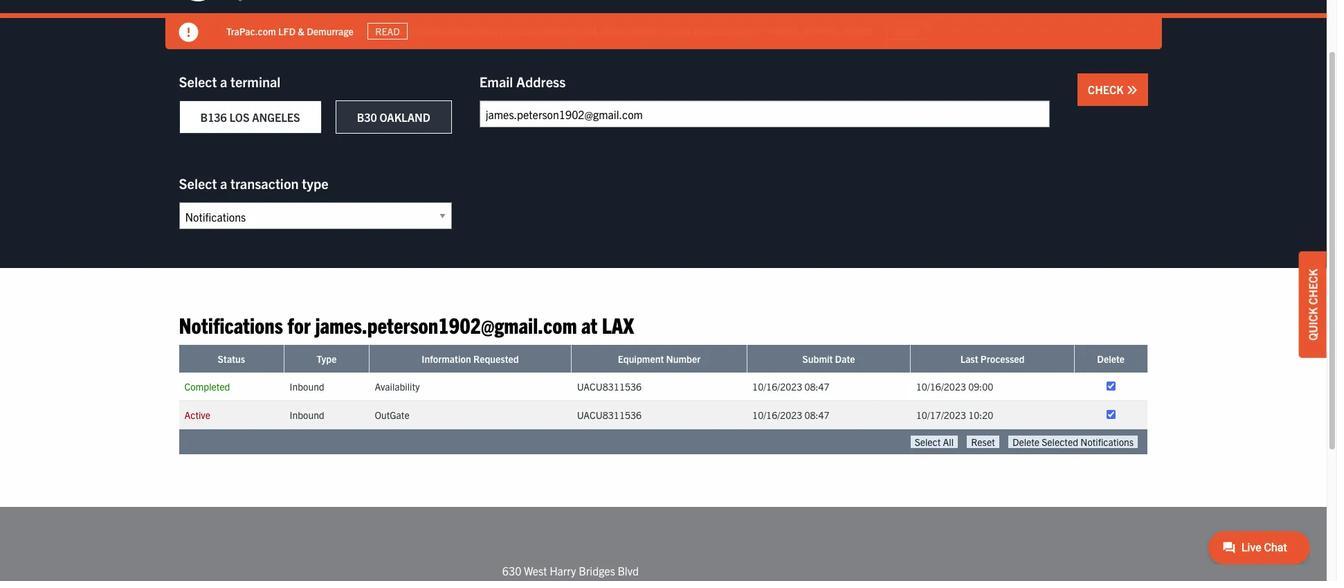Task type: vqa. For each thing, say whether or not it's contained in the screenshot.
DATE
yes



Task type: locate. For each thing, give the bounding box(es) containing it.
1 horizontal spatial read
[[895, 25, 920, 37]]

0 horizontal spatial /
[[801, 25, 804, 37]]

select up b136
[[179, 73, 217, 90]]

0 horizontal spatial check
[[1089, 82, 1127, 96]]

1 select from the top
[[179, 73, 217, 90]]

chassis left lfd
[[247, 25, 278, 37]]

check
[[1089, 82, 1127, 96], [1307, 268, 1321, 304]]

email
[[480, 73, 513, 90]]

0 horizontal spatial chassis
[[247, 25, 278, 37]]

quick check link
[[1300, 251, 1328, 358]]

with left single on the left top of page
[[280, 25, 298, 37]]

transaction
[[334, 25, 382, 37], [231, 175, 299, 192]]

1 read link from the left
[[367, 23, 408, 40]]

chassis
[[247, 25, 278, 37], [456, 25, 487, 37], [600, 25, 631, 37]]

do
[[384, 25, 395, 37]]

inbound for outgate
[[290, 409, 325, 421]]

select for select a transaction type
[[179, 175, 217, 192]]

/ left pop45
[[838, 25, 841, 37]]

1 horizontal spatial -
[[761, 25, 764, 37]]

1 vertical spatial select
[[179, 175, 217, 192]]

1 - from the left
[[520, 25, 523, 37]]

2 inbound from the top
[[290, 409, 325, 421]]

read link
[[367, 23, 408, 40], [887, 23, 928, 40]]

read
[[375, 25, 400, 37], [895, 25, 920, 37]]

with
[[280, 25, 298, 37], [543, 25, 561, 37]]

banner
[[0, 0, 1338, 49]]

1 with from the left
[[280, 25, 298, 37]]

select a terminal
[[179, 73, 281, 90]]

0 vertical spatial 10/16/2023 08:47
[[753, 380, 830, 393]]

2 08:47 from the top
[[805, 409, 830, 421]]

inbound
[[290, 380, 325, 393], [290, 409, 325, 421]]

1 vertical spatial 08:47
[[805, 409, 830, 421]]

1 read from the left
[[375, 25, 400, 37]]

2 vertical spatial a
[[220, 175, 227, 192]]

chassis left in
[[456, 25, 487, 37]]

not
[[397, 25, 411, 37]]

a
[[300, 25, 305, 37], [220, 73, 227, 90], [220, 175, 227, 192]]

Email Address email field
[[480, 100, 1050, 127]]

1 pool from the left
[[226, 25, 244, 37]]

10/16/2023
[[753, 380, 803, 393], [917, 380, 967, 393], [753, 409, 803, 421]]

2 pool from the left
[[579, 25, 597, 37]]

pool down los angeles image
[[226, 25, 244, 37]]

a down b136
[[220, 175, 227, 192]]

read for trapac.com lfd & demurrage
[[375, 25, 400, 37]]

relative
[[660, 25, 691, 37]]

None checkbox
[[1107, 382, 1116, 391]]

select
[[179, 73, 217, 90], [179, 175, 217, 192]]

read link left drop
[[367, 23, 408, 40]]

1 uacu8311536 from the top
[[577, 380, 642, 393]]

10/17/2023
[[917, 409, 967, 421]]

notifications
[[179, 311, 283, 338]]

None checkbox
[[1107, 410, 1116, 419]]

submit date
[[803, 353, 856, 365]]

0 vertical spatial check
[[1089, 82, 1127, 96]]

1 horizontal spatial /
[[838, 25, 841, 37]]

1 vertical spatial transaction
[[231, 175, 299, 192]]

- left exit
[[520, 25, 523, 37]]

2 read from the left
[[895, 25, 920, 37]]

chassis left under on the left of the page
[[600, 25, 631, 37]]

lfd
[[278, 25, 295, 37]]

information
[[422, 353, 471, 365]]

08:47 for 10/16/2023 09:00
[[805, 380, 830, 393]]

demurrage
[[307, 25, 353, 37]]

select for select a terminal
[[179, 73, 217, 90]]

- right the number
[[761, 25, 764, 37]]

0 vertical spatial 08:47
[[805, 380, 830, 393]]

1 vertical spatial 10/16/2023 08:47
[[753, 409, 830, 421]]

pool
[[226, 25, 244, 37], [579, 25, 597, 37]]

10/17/2023 10:20
[[917, 409, 994, 421]]

08:47 for 10/17/2023 10:20
[[805, 409, 830, 421]]

0 vertical spatial uacu8311536
[[577, 380, 642, 393]]

requested
[[474, 353, 519, 365]]

submit
[[803, 353, 833, 365]]

1 horizontal spatial transaction
[[334, 25, 382, 37]]

select down b136
[[179, 175, 217, 192]]

0 horizontal spatial pool
[[226, 25, 244, 37]]

1 horizontal spatial chassis
[[456, 25, 487, 37]]

0 horizontal spatial -
[[520, 25, 523, 37]]

0 vertical spatial transaction
[[334, 25, 382, 37]]

None button
[[911, 436, 958, 448], [968, 436, 1000, 448], [1009, 436, 1138, 448], [911, 436, 958, 448], [968, 436, 1000, 448], [1009, 436, 1138, 448]]

630 west harry bridges blvd
[[503, 564, 639, 578]]

los angeles image
[[179, 0, 283, 3]]

1 horizontal spatial with
[[543, 25, 561, 37]]

in
[[489, 25, 497, 37]]

email address
[[480, 73, 566, 90]]

/ left pop40
[[801, 25, 804, 37]]

0 horizontal spatial with
[[280, 25, 298, 37]]

number
[[726, 25, 759, 37]]

0 horizontal spatial read
[[375, 25, 400, 37]]

a left terminal
[[220, 73, 227, 90]]

1 08:47 from the top
[[805, 380, 830, 393]]

trapac.com
[[226, 25, 276, 37]]

b136
[[200, 110, 227, 124]]

-
[[520, 25, 523, 37], [761, 25, 764, 37]]

1 horizontal spatial pool
[[579, 25, 597, 37]]

0 vertical spatial inbound
[[290, 380, 325, 393]]

1 inbound from the top
[[290, 380, 325, 393]]

1 horizontal spatial solid image
[[1127, 84, 1138, 96]]

2 10/16/2023 08:47 from the top
[[753, 409, 830, 421]]

availability
[[375, 380, 420, 393]]

2 select from the top
[[179, 175, 217, 192]]

630
[[503, 564, 522, 578]]

uacu8311536 for outgate
[[577, 409, 642, 421]]

1 horizontal spatial check
[[1307, 268, 1321, 304]]

/
[[801, 25, 804, 37], [838, 25, 841, 37]]

solid image inside check button
[[1127, 84, 1138, 96]]

information requested
[[422, 353, 519, 365]]

solid image
[[179, 23, 198, 42], [1127, 84, 1138, 96]]

single
[[307, 25, 332, 37]]

uacu8311536
[[577, 380, 642, 393], [577, 409, 642, 421]]

0 horizontal spatial read link
[[367, 23, 408, 40]]

1 vertical spatial check
[[1307, 268, 1321, 304]]

1 vertical spatial solid image
[[1127, 84, 1138, 96]]

1 10/16/2023 08:47 from the top
[[753, 380, 830, 393]]

transaction left 'type' at the left
[[231, 175, 299, 192]]

pool chassis with a single transaction  do not drop pool chassis in yard -  exit with the pool chassis under relative release number -  pop20 / pop40 / pop45
[[226, 25, 874, 37]]

1 / from the left
[[801, 25, 804, 37]]

1 vertical spatial inbound
[[290, 409, 325, 421]]

a for transaction
[[220, 175, 227, 192]]

exit
[[525, 25, 541, 37]]

&
[[298, 25, 304, 37]]

read link right pop45
[[887, 23, 928, 40]]

1 horizontal spatial read link
[[887, 23, 928, 40]]

with left the
[[543, 25, 561, 37]]

1 vertical spatial a
[[220, 73, 227, 90]]

10/16/2023 for 10/17/2023 10:20
[[753, 409, 803, 421]]

2 horizontal spatial chassis
[[600, 25, 631, 37]]

1 vertical spatial uacu8311536
[[577, 409, 642, 421]]

2 read link from the left
[[887, 23, 928, 40]]

check button
[[1078, 73, 1149, 106]]

10/16/2023 08:47 for 10/16/2023 09:00
[[753, 380, 830, 393]]

equipment
[[618, 353, 664, 365]]

b30 oakland
[[357, 110, 431, 124]]

2 / from the left
[[838, 25, 841, 37]]

number
[[666, 353, 701, 365]]

read left drop
[[375, 25, 400, 37]]

2 uacu8311536 from the top
[[577, 409, 642, 421]]

0 vertical spatial solid image
[[179, 23, 198, 42]]

10/16/2023 for 10/16/2023 09:00
[[753, 380, 803, 393]]

08:47
[[805, 380, 830, 393], [805, 409, 830, 421]]

pool right the
[[579, 25, 597, 37]]

3 chassis from the left
[[600, 25, 631, 37]]

0 vertical spatial select
[[179, 73, 217, 90]]

10/16/2023 09:00
[[917, 380, 994, 393]]

type
[[317, 353, 337, 365]]

10/16/2023 08:47
[[753, 380, 830, 393], [753, 409, 830, 421]]

b30
[[357, 110, 377, 124]]

read right pop45
[[895, 25, 920, 37]]

transaction left do
[[334, 25, 382, 37]]

a right lfd
[[300, 25, 305, 37]]



Task type: describe. For each thing, give the bounding box(es) containing it.
pop40
[[806, 25, 836, 37]]

a for terminal
[[220, 73, 227, 90]]

2 with from the left
[[543, 25, 561, 37]]

at
[[582, 311, 598, 338]]

b136 los angeles
[[200, 110, 300, 124]]

trapac.com lfd & demurrage
[[226, 25, 353, 37]]

1 chassis from the left
[[247, 25, 278, 37]]

2 chassis from the left
[[456, 25, 487, 37]]

2 - from the left
[[761, 25, 764, 37]]

james.peterson1902@gmail.com
[[315, 311, 577, 338]]

10/16/2023 08:47 for 10/17/2023 10:20
[[753, 409, 830, 421]]

bridges
[[579, 564, 616, 578]]

for
[[288, 311, 311, 338]]

drop
[[413, 25, 433, 37]]

0 horizontal spatial transaction
[[231, 175, 299, 192]]

delete
[[1098, 353, 1125, 365]]

pop45
[[843, 25, 874, 37]]

angeles
[[252, 110, 300, 124]]

under
[[633, 25, 658, 37]]

lax
[[602, 311, 634, 338]]

harry
[[550, 564, 577, 578]]

read for pool chassis with a single transaction  do not drop pool chassis in yard -  exit with the pool chassis under relative release number -  pop20 / pop40 / pop45
[[895, 25, 920, 37]]

type
[[302, 175, 329, 192]]

quick check
[[1307, 268, 1321, 340]]

select a transaction type
[[179, 175, 329, 192]]

release
[[693, 25, 724, 37]]

date
[[836, 353, 856, 365]]

the
[[563, 25, 577, 37]]

0 horizontal spatial solid image
[[179, 23, 198, 42]]

equipment number
[[618, 353, 701, 365]]

10:20
[[969, 409, 994, 421]]

last
[[961, 353, 979, 365]]

yard
[[499, 25, 518, 37]]

terminal
[[231, 73, 281, 90]]

inbound for availability
[[290, 380, 325, 393]]

read link for trapac.com lfd & demurrage
[[367, 23, 408, 40]]

quick
[[1307, 307, 1321, 340]]

0 vertical spatial a
[[300, 25, 305, 37]]

status
[[218, 353, 245, 365]]

outgate
[[375, 409, 410, 421]]

west
[[524, 564, 547, 578]]

630 west harry bridges blvd footer
[[0, 507, 1328, 581]]

09:00
[[969, 380, 994, 393]]

read link for pool chassis with a single transaction  do not drop pool chassis in yard -  exit with the pool chassis under relative release number -  pop20 / pop40 / pop45
[[887, 23, 928, 40]]

active
[[185, 409, 211, 421]]

completed
[[185, 380, 230, 393]]

oakland
[[380, 110, 431, 124]]

last processed
[[961, 353, 1025, 365]]

pop20
[[769, 25, 799, 37]]

pool
[[435, 25, 454, 37]]

processed
[[981, 353, 1025, 365]]

check inside button
[[1089, 82, 1127, 96]]

blvd
[[618, 564, 639, 578]]

address
[[517, 73, 566, 90]]

uacu8311536 for availability
[[577, 380, 642, 393]]

los
[[229, 110, 250, 124]]

notifications for james.peterson1902@gmail.com at lax
[[179, 311, 634, 338]]

banner containing pool chassis with a single transaction  do not drop pool chassis in yard -  exit with the pool chassis under relative release number -  pop20 / pop40 / pop45
[[0, 0, 1338, 49]]



